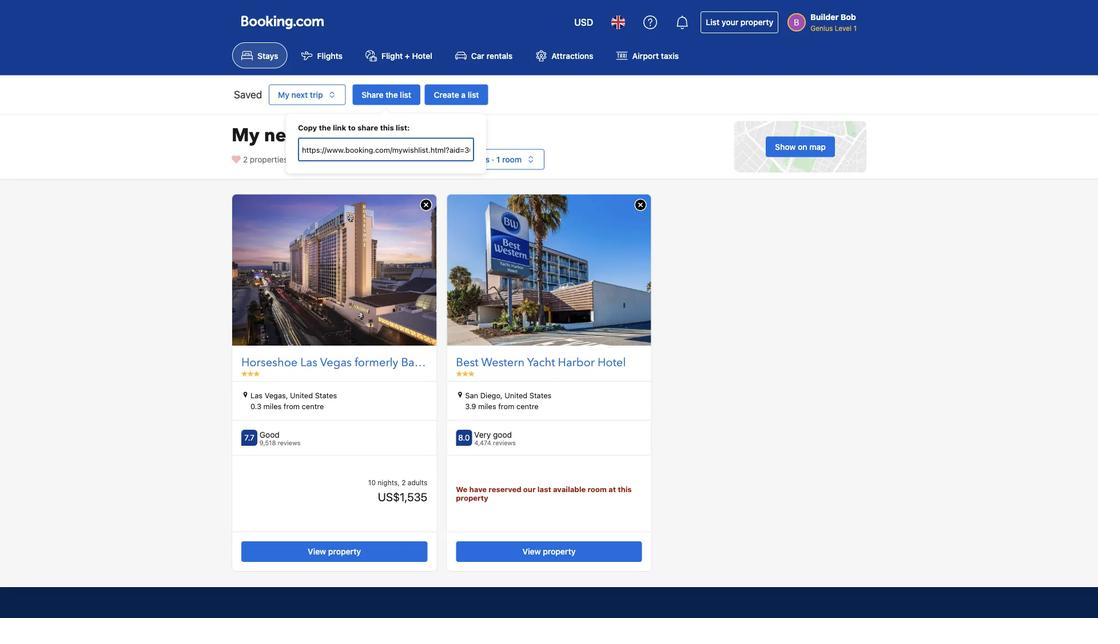 Task type: describe. For each thing, give the bounding box(es) containing it.
attractions
[[552, 51, 594, 60]]

from  9,518 reviews element
[[260, 439, 301, 446]]

level
[[835, 24, 852, 32]]

2 nov from the left
[[390, 154, 405, 164]]

stays link
[[232, 42, 288, 68]]

0 horizontal spatial 1
[[497, 154, 500, 164]]

best
[[456, 355, 479, 371]]

have
[[470, 485, 487, 493]]

car rentals link
[[446, 42, 522, 68]]

to
[[348, 123, 356, 132]]

1 horizontal spatial adults
[[467, 154, 490, 164]]

car rentals
[[472, 51, 513, 60]]

very
[[475, 430, 491, 439]]

airport
[[633, 51, 659, 60]]

from  4,474 reviews element
[[475, 439, 516, 446]]

our
[[524, 485, 536, 493]]

share
[[358, 123, 378, 132]]

10
[[368, 479, 376, 487]]

saved
[[290, 154, 312, 164]]

horseshoe
[[242, 355, 298, 371]]

3.9 miles from centre
[[465, 402, 539, 411]]

my next trip button
[[269, 84, 346, 105]]

your
[[722, 17, 739, 27]]

view for yacht
[[523, 547, 541, 556]]

2 for 2 properties saved
[[243, 154, 248, 164]]

view property link for yacht
[[456, 541, 643, 562]]

list your property
[[706, 17, 774, 27]]

stays
[[258, 51, 278, 60]]

nights,
[[378, 479, 400, 487]]

yacht
[[527, 355, 555, 371]]

airport taxis
[[633, 51, 679, 60]]

rated element for horseshoe
[[260, 430, 301, 439]]

7.7 good 9,518 reviews
[[244, 430, 301, 446]]

saved
[[234, 88, 262, 101]]

vegas
[[320, 355, 352, 371]]

8.0 very good 4,474 reviews
[[458, 430, 516, 446]]

we have reserved our last available room at this property
[[456, 485, 632, 502]]

vegas,
[[265, 391, 288, 399]]

available
[[553, 485, 586, 493]]

copy
[[298, 123, 317, 132]]

good
[[260, 430, 280, 439]]

1 nov from the left
[[355, 154, 370, 164]]

attractions link
[[527, 42, 603, 68]]

adults inside the 10 nights, 2 adults us$1,535
[[408, 479, 428, 487]]

list:
[[396, 123, 410, 132]]

2 adults                                           · 1 room
[[460, 154, 522, 164]]

centre for las
[[302, 402, 324, 411]]

this inside we have reserved our last available room at this property
[[618, 485, 632, 493]]

scored  7.7 element
[[242, 430, 258, 446]]

list
[[706, 17, 720, 27]]

car
[[472, 51, 485, 60]]

room inside we have reserved our last available room at this property
[[588, 485, 607, 493]]

usd
[[575, 17, 594, 28]]

24
[[378, 154, 388, 164]]

1 vertical spatial my
[[232, 123, 260, 148]]

view for vegas
[[308, 547, 326, 556]]

flights link
[[292, 42, 352, 68]]

united for western
[[505, 391, 528, 399]]

show on map
[[776, 142, 826, 151]]

share the list button
[[353, 84, 421, 105]]

taxis
[[661, 51, 679, 60]]

0 vertical spatial this
[[380, 123, 394, 132]]

copy the link to share this list:
[[298, 123, 410, 132]]

14 nov - 24 nov
[[344, 154, 405, 164]]

1 vertical spatial my next trip
[[232, 123, 340, 148]]

0.3
[[251, 402, 262, 411]]

harbor
[[558, 355, 595, 371]]

reviews inside 8.0 very good 4,474 reviews
[[493, 439, 516, 446]]

0 horizontal spatial las
[[251, 391, 263, 399]]

san
[[465, 391, 479, 399]]

flights
[[317, 51, 343, 60]]

airport taxis link
[[608, 42, 688, 68]]

3 stars image
[[456, 371, 475, 377]]

good
[[493, 430, 512, 439]]

booking.com online hotel reservations image
[[242, 15, 324, 29]]

trip inside "my next trip" button
[[310, 90, 323, 99]]

3 stars image
[[242, 371, 260, 377]]

horseshoe las vegas formerly bally's link
[[242, 355, 434, 371]]

flight + hotel
[[382, 51, 433, 60]]

1 vertical spatial trip
[[308, 123, 340, 148]]

us$1,535
[[378, 490, 428, 504]]

diego,
[[481, 391, 503, 399]]

las vegas, united states
[[251, 391, 337, 399]]

create
[[434, 90, 459, 99]]

8.0
[[458, 433, 470, 442]]

7.7
[[244, 433, 255, 442]]

flight + hotel link
[[357, 42, 442, 68]]

we
[[456, 485, 468, 493]]

usd button
[[568, 9, 600, 36]]



Task type: vqa. For each thing, say whether or not it's contained in the screenshot.
Reeds at bottom right
no



Task type: locate. For each thing, give the bounding box(es) containing it.
1 horizontal spatial room
[[588, 485, 607, 493]]

0 horizontal spatial view property link
[[242, 541, 428, 562]]

1 horizontal spatial view property
[[523, 547, 576, 556]]

horseshoe las vegas formerly bally's
[[242, 355, 434, 371]]

from for las
[[284, 402, 300, 411]]

formerly
[[355, 355, 399, 371]]

0 horizontal spatial 2
[[243, 154, 248, 164]]

2 view property from the left
[[523, 547, 576, 556]]

2 rated element from the left
[[475, 430, 516, 439]]

builder bob genius level 1
[[811, 12, 857, 32]]

miles
[[264, 402, 282, 411], [478, 402, 497, 411]]

from down las vegas, united states at left
[[284, 402, 300, 411]]

view
[[308, 547, 326, 556], [523, 547, 541, 556]]

list inside "button"
[[468, 90, 479, 99]]

1 view property link from the left
[[242, 541, 428, 562]]

1 inside builder bob genius level 1
[[854, 24, 857, 32]]

reviews right 9,518
[[278, 439, 301, 446]]

property inside we have reserved our last available room at this property
[[456, 494, 489, 502]]

the inside share the list button
[[386, 90, 398, 99]]

0 horizontal spatial from
[[284, 402, 300, 411]]

0 vertical spatial room
[[502, 154, 522, 164]]

2 from from the left
[[499, 402, 515, 411]]

view property
[[308, 547, 361, 556], [523, 547, 576, 556]]

san diego, united states
[[465, 391, 552, 399]]

0 horizontal spatial adults
[[408, 479, 428, 487]]

2 centre from the left
[[517, 402, 539, 411]]

share
[[362, 90, 384, 99]]

2 horizontal spatial 2
[[460, 154, 465, 164]]

10 nights, 2 adults us$1,535
[[368, 479, 428, 504]]

miles for horseshoe
[[264, 402, 282, 411]]

reserved
[[489, 485, 522, 493]]

my right saved on the top
[[278, 90, 290, 99]]

at
[[609, 485, 616, 493]]

-
[[372, 154, 376, 164]]

my up properties at the left top of the page
[[232, 123, 260, 148]]

create a list
[[434, 90, 479, 99]]

view property for vegas
[[308, 547, 361, 556]]

1 horizontal spatial centre
[[517, 402, 539, 411]]

2 left properties at the left top of the page
[[243, 154, 248, 164]]

1 centre from the left
[[302, 402, 324, 411]]

1 vertical spatial 1
[[497, 154, 500, 164]]

this
[[380, 123, 394, 132], [618, 485, 632, 493]]

1 vertical spatial hotel
[[598, 355, 626, 371]]

miles down the diego,
[[478, 402, 497, 411]]

show on map button
[[766, 136, 836, 157]]

my inside button
[[278, 90, 290, 99]]

2 inside the 10 nights, 2 adults us$1,535
[[402, 479, 406, 487]]

1 horizontal spatial view
[[523, 547, 541, 556]]

0 vertical spatial next
[[292, 90, 308, 99]]

1 horizontal spatial the
[[386, 90, 398, 99]]

on
[[798, 142, 808, 151]]

0 horizontal spatial hotel
[[412, 51, 433, 60]]

reviews inside 7.7 good 9,518 reviews
[[278, 439, 301, 446]]

my next trip inside button
[[278, 90, 323, 99]]

14
[[344, 154, 353, 164]]

united up the 3.9 miles from centre
[[505, 391, 528, 399]]

my next trip up 2 properties saved
[[232, 123, 340, 148]]

best western yacht harbor hotel link
[[456, 355, 643, 371]]

0 horizontal spatial the
[[319, 123, 331, 132]]

0 horizontal spatial united
[[290, 391, 313, 399]]

my next trip up copy
[[278, 90, 323, 99]]

the
[[386, 90, 398, 99], [319, 123, 331, 132]]

·
[[492, 154, 495, 164]]

4,474
[[475, 439, 492, 446]]

reviews
[[278, 439, 301, 446], [493, 439, 516, 446]]

0 vertical spatial hotel
[[412, 51, 433, 60]]

1 horizontal spatial 2
[[402, 479, 406, 487]]

1 horizontal spatial hotel
[[598, 355, 626, 371]]

list for create a list
[[468, 90, 479, 99]]

1 rated element from the left
[[260, 430, 301, 439]]

0 horizontal spatial list
[[400, 90, 412, 99]]

0 vertical spatial adults
[[467, 154, 490, 164]]

1 vertical spatial las
[[251, 391, 263, 399]]

united up 0.3 miles from centre at the left of page
[[290, 391, 313, 399]]

room left 'at'
[[588, 485, 607, 493]]

1 horizontal spatial las
[[301, 355, 318, 371]]

flight
[[382, 51, 403, 60]]

2 view from the left
[[523, 547, 541, 556]]

2 united from the left
[[505, 391, 528, 399]]

from down san diego, united states
[[499, 402, 515, 411]]

create a list button
[[425, 84, 488, 105]]

nov
[[355, 154, 370, 164], [390, 154, 405, 164]]

1 horizontal spatial states
[[530, 391, 552, 399]]

show
[[776, 142, 796, 151]]

centre down las vegas, united states at left
[[302, 402, 324, 411]]

1 reviews from the left
[[278, 439, 301, 446]]

None text field
[[298, 138, 474, 162]]

centre down san diego, united states
[[517, 402, 539, 411]]

rated element containing very good
[[475, 430, 516, 439]]

map
[[810, 142, 826, 151]]

states for yacht
[[530, 391, 552, 399]]

0 vertical spatial trip
[[310, 90, 323, 99]]

1 horizontal spatial miles
[[478, 402, 497, 411]]

1 from from the left
[[284, 402, 300, 411]]

0 vertical spatial the
[[386, 90, 398, 99]]

0 vertical spatial las
[[301, 355, 318, 371]]

1 view from the left
[[308, 547, 326, 556]]

the left link
[[319, 123, 331, 132]]

states
[[315, 391, 337, 399], [530, 391, 552, 399]]

this left list:
[[380, 123, 394, 132]]

1
[[854, 24, 857, 32], [497, 154, 500, 164]]

list your property link
[[701, 11, 779, 33]]

2 for 2 adults                                           · 1 room
[[460, 154, 465, 164]]

1 miles from the left
[[264, 402, 282, 411]]

properties
[[250, 154, 288, 164]]

1 states from the left
[[315, 391, 337, 399]]

2 list from the left
[[468, 90, 479, 99]]

best western yacht harbor hotel
[[456, 355, 626, 371]]

trip
[[310, 90, 323, 99], [308, 123, 340, 148]]

from for western
[[499, 402, 515, 411]]

the for copy
[[319, 123, 331, 132]]

2
[[243, 154, 248, 164], [460, 154, 465, 164], [402, 479, 406, 487]]

1 vertical spatial this
[[618, 485, 632, 493]]

list inside button
[[400, 90, 412, 99]]

trip up copy
[[310, 90, 323, 99]]

a
[[462, 90, 466, 99]]

next up copy
[[292, 90, 308, 99]]

view property link for vegas
[[242, 541, 428, 562]]

adults up us$1,535
[[408, 479, 428, 487]]

scored  8.0 element
[[456, 430, 472, 446]]

las up 0.3
[[251, 391, 263, 399]]

0 vertical spatial my next trip
[[278, 90, 323, 99]]

0 horizontal spatial reviews
[[278, 439, 301, 446]]

2 properties saved
[[243, 154, 312, 164]]

western
[[482, 355, 525, 371]]

rated element containing good
[[260, 430, 301, 439]]

reviews right 4,474 on the left bottom of the page
[[493, 439, 516, 446]]

rentals
[[487, 51, 513, 60]]

room
[[502, 154, 522, 164], [588, 485, 607, 493]]

0 horizontal spatial my
[[232, 123, 260, 148]]

0 horizontal spatial view property
[[308, 547, 361, 556]]

1 horizontal spatial my
[[278, 90, 290, 99]]

1 horizontal spatial 1
[[854, 24, 857, 32]]

list right a
[[468, 90, 479, 99]]

1 right ·
[[497, 154, 500, 164]]

from
[[284, 402, 300, 411], [499, 402, 515, 411]]

adults
[[467, 154, 490, 164], [408, 479, 428, 487]]

2 states from the left
[[530, 391, 552, 399]]

1 horizontal spatial list
[[468, 90, 479, 99]]

1 vertical spatial room
[[588, 485, 607, 493]]

1 horizontal spatial united
[[505, 391, 528, 399]]

this right 'at'
[[618, 485, 632, 493]]

united for las
[[290, 391, 313, 399]]

las left vegas
[[301, 355, 318, 371]]

adults left ·
[[467, 154, 490, 164]]

0 horizontal spatial miles
[[264, 402, 282, 411]]

list
[[400, 90, 412, 99], [468, 90, 479, 99]]

bally's
[[401, 355, 434, 371]]

0 horizontal spatial view
[[308, 547, 326, 556]]

property inside "link"
[[741, 17, 774, 27]]

0 horizontal spatial this
[[380, 123, 394, 132]]

2 view property link from the left
[[456, 541, 643, 562]]

next inside button
[[292, 90, 308, 99]]

states down best western yacht harbor hotel
[[530, 391, 552, 399]]

states down vegas
[[315, 391, 337, 399]]

bob
[[841, 12, 857, 22]]

miles for best
[[478, 402, 497, 411]]

1 horizontal spatial from
[[499, 402, 515, 411]]

1 horizontal spatial this
[[618, 485, 632, 493]]

the for share
[[386, 90, 398, 99]]

0 horizontal spatial nov
[[355, 154, 370, 164]]

view property for yacht
[[523, 547, 576, 556]]

0 horizontal spatial centre
[[302, 402, 324, 411]]

1 united from the left
[[290, 391, 313, 399]]

1 vertical spatial the
[[319, 123, 331, 132]]

nov left -
[[355, 154, 370, 164]]

1 right level
[[854, 24, 857, 32]]

1 view property from the left
[[308, 547, 361, 556]]

0 horizontal spatial rated element
[[260, 430, 301, 439]]

hotel right the +
[[412, 51, 433, 60]]

last
[[538, 485, 552, 493]]

3.9
[[465, 402, 476, 411]]

2 miles from the left
[[478, 402, 497, 411]]

2 left ·
[[460, 154, 465, 164]]

2 reviews from the left
[[493, 439, 516, 446]]

link
[[333, 123, 346, 132]]

rated element for best
[[475, 430, 516, 439]]

my
[[278, 90, 290, 99], [232, 123, 260, 148]]

nov right 24
[[390, 154, 405, 164]]

builder
[[811, 12, 839, 22]]

0 vertical spatial my
[[278, 90, 290, 99]]

miles down the vegas,
[[264, 402, 282, 411]]

next up 2 properties saved
[[264, 123, 304, 148]]

property
[[741, 17, 774, 27], [456, 494, 489, 502], [328, 547, 361, 556], [543, 547, 576, 556]]

1 list from the left
[[400, 90, 412, 99]]

2 up us$1,535
[[402, 479, 406, 487]]

list for share the list
[[400, 90, 412, 99]]

room right ·
[[502, 154, 522, 164]]

1 horizontal spatial rated element
[[475, 430, 516, 439]]

list up list:
[[400, 90, 412, 99]]

1 horizontal spatial reviews
[[493, 439, 516, 446]]

0 horizontal spatial room
[[502, 154, 522, 164]]

rated element
[[260, 430, 301, 439], [475, 430, 516, 439]]

centre for western
[[517, 402, 539, 411]]

hotel right harbor
[[598, 355, 626, 371]]

view property link
[[242, 541, 428, 562], [456, 541, 643, 562]]

the right 'share'
[[386, 90, 398, 99]]

0 horizontal spatial states
[[315, 391, 337, 399]]

1 horizontal spatial nov
[[390, 154, 405, 164]]

9,518
[[260, 439, 276, 446]]

1 vertical spatial adults
[[408, 479, 428, 487]]

genius
[[811, 24, 833, 32]]

0.3 miles from centre
[[251, 402, 324, 411]]

1 horizontal spatial view property link
[[456, 541, 643, 562]]

+
[[405, 51, 410, 60]]

trip left to
[[308, 123, 340, 148]]

states for vegas
[[315, 391, 337, 399]]

0 vertical spatial 1
[[854, 24, 857, 32]]

1 vertical spatial next
[[264, 123, 304, 148]]

share the list
[[362, 90, 412, 99]]



